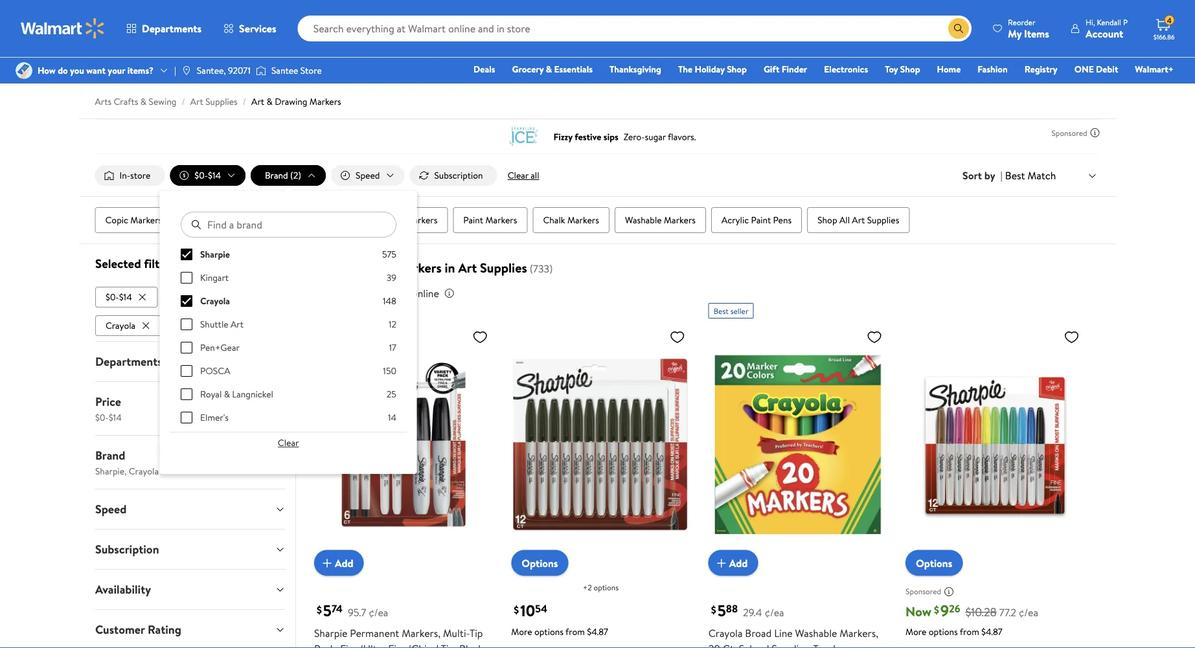 Task type: describe. For each thing, give the bounding box(es) containing it.
$0-$14 button
[[170, 165, 246, 186]]

sharpie inside button
[[176, 291, 205, 304]]

services button
[[213, 13, 288, 44]]

the holiday shop
[[679, 63, 747, 76]]

add to favorites list, crayola broad line washable markers, 20 ct, school supplies, teacher supplies, classic colors image
[[867, 329, 883, 346]]

markers for ohuhu markers
[[406, 214, 438, 227]]

price tab
[[85, 382, 295, 435]]

clear for clear
[[278, 437, 299, 450]]

by
[[985, 169, 996, 183]]

add for $ 5 88 29.4 ¢/ea crayola broad line washable markers, 20 ct, school supplies, teache
[[730, 556, 748, 571]]

supplies for in
[[480, 259, 527, 277]]

sort
[[963, 169, 983, 183]]

markers for copic markers
[[131, 214, 162, 227]]

2 paint from the left
[[752, 214, 771, 227]]

fine/chisel
[[388, 642, 439, 649]]

deals link
[[468, 62, 501, 76]]

items
[[1025, 26, 1050, 41]]

brand for brand sharpie, crayola
[[95, 448, 125, 464]]

subscription inside dropdown button
[[95, 542, 159, 558]]

$0-$14 button
[[95, 287, 158, 308]]

& for grocery
[[546, 63, 552, 76]]

list containing $0-$14
[[95, 284, 285, 336]]

subscription tab
[[85, 530, 295, 570]]

prismacolor
[[188, 214, 235, 227]]

subscription button
[[85, 530, 295, 570]]

customer rating tab
[[85, 610, 295, 649]]

electronics link
[[819, 62, 874, 76]]

now $ 9 26 $10.28 77.2 ¢/ea more options from $4.87
[[906, 601, 1039, 639]]

thanksgiving
[[610, 63, 662, 76]]

the
[[679, 63, 693, 76]]

washable markers
[[625, 214, 696, 227]]

100+
[[314, 306, 331, 317]]

speed inside speed tab
[[95, 502, 126, 518]]

walmart+ link
[[1130, 62, 1180, 76]]

| inside sort and filter section element
[[1001, 169, 1003, 183]]

sort and filter section element
[[79, 155, 1116, 196]]

customer rating button
[[85, 610, 295, 649]]

0 horizontal spatial speed button
[[85, 490, 295, 529]]

customer
[[95, 622, 145, 638]]

speed tab
[[85, 490, 295, 529]]

do
[[58, 64, 68, 77]]

100+ bought since yesterday
[[314, 306, 411, 317]]

royal
[[200, 388, 222, 401]]

2 horizontal spatial supplies
[[868, 214, 900, 227]]

brand for brand (2)
[[265, 169, 288, 182]]

group containing sharpie
[[181, 248, 396, 649]]

art up 100+
[[312, 259, 330, 277]]

brand (2)
[[265, 169, 301, 182]]

gift finder
[[764, 63, 808, 76]]

reorder my items
[[1009, 17, 1050, 41]]

selected filters
[[95, 255, 175, 272]]

hi, kendall p account
[[1086, 17, 1128, 41]]

1 from from the left
[[566, 626, 585, 639]]

all
[[531, 169, 540, 182]]

sharpie list item
[[165, 284, 234, 308]]

markers down store
[[310, 95, 341, 108]]

92071
[[228, 64, 251, 77]]

¢/ea for $ 5 74 95.7 ¢/ea sharpie permanent markers, multi-tip pack, fine/ultra fine/chisel tip, black
[[369, 606, 388, 620]]

$14 inside dropdown button
[[208, 169, 221, 182]]

9
[[941, 601, 950, 622]]

match
[[1028, 168, 1057, 183]]

$14 inside button
[[119, 291, 132, 304]]

1 / from the left
[[182, 95, 185, 108]]

74
[[332, 603, 343, 617]]

art & drawing markers in art supplies (733)
[[312, 259, 553, 277]]

options for 10
[[522, 557, 558, 571]]

0 vertical spatial speed button
[[331, 165, 405, 186]]

one debit
[[1075, 63, 1119, 76]]

crayola button
[[95, 315, 161, 336]]

ad disclaimer and feedback for skylinedisplayad image
[[1091, 128, 1101, 138]]

supplies for /
[[206, 95, 238, 108]]

electronics
[[825, 63, 869, 76]]

yesterday
[[378, 306, 411, 317]]

add to cart image
[[714, 556, 730, 571]]

price for $0-
[[95, 394, 121, 410]]

registry
[[1025, 63, 1058, 76]]

$0- inside button
[[105, 291, 119, 304]]

seller
[[731, 306, 749, 317]]

departments tab
[[85, 342, 295, 382]]

price $0-$14
[[95, 394, 121, 424]]

options for +2
[[594, 583, 619, 594]]

copic markers
[[105, 214, 162, 227]]

art right shuttle
[[230, 318, 243, 331]]

speed inside sort and filter section element
[[356, 169, 380, 182]]

washable inside $ 5 88 29.4 ¢/ea crayola broad line washable markers, 20 ct, school supplies, teache
[[796, 627, 838, 641]]

art right in
[[459, 259, 477, 277]]

acrylic paint pens
[[722, 214, 792, 227]]

kendall
[[1098, 17, 1122, 28]]

0 horizontal spatial shop
[[727, 63, 747, 76]]

tip
[[470, 627, 483, 641]]

fashion link
[[972, 62, 1014, 76]]

line
[[775, 627, 793, 641]]

crayola broad line washable markers, 20 ct, school supplies, teacher supplies, classic colors image
[[709, 324, 888, 566]]

5 for $ 5 74 95.7 ¢/ea sharpie permanent markers, multi-tip pack, fine/ultra fine/chisel tip, black
[[323, 601, 332, 622]]

54
[[535, 603, 548, 617]]

markers, inside $ 5 88 29.4 ¢/ea crayola broad line washable markers, 20 ct, school supplies, teache
[[840, 627, 879, 641]]

(2)
[[290, 169, 301, 182]]

add button for $ 5 74 95.7 ¢/ea sharpie permanent markers, multi-tip pack, fine/ultra fine/chisel tip, black
[[314, 551, 364, 577]]

95.7
[[348, 606, 366, 620]]

10
[[521, 601, 535, 622]]

walmart+
[[1136, 63, 1174, 76]]

14
[[388, 412, 396, 424]]

art supplies link
[[190, 95, 238, 108]]

fashion
[[978, 63, 1008, 76]]

2 horizontal spatial shop
[[901, 63, 921, 76]]

elmer's
[[200, 412, 229, 424]]

5 for $ 5 88 29.4 ¢/ea crayola broad line washable markers, 20 ct, school supplies, teache
[[718, 601, 726, 622]]

ad disclaimer and feedback for ingridsponsoredproducts image
[[944, 587, 955, 597]]

0 vertical spatial washable
[[625, 214, 662, 227]]

$4.87 inside now $ 9 26 $10.28 77.2 ¢/ea more options from $4.87
[[982, 626, 1003, 639]]

walmart image
[[21, 18, 105, 39]]

applied filters section element
[[95, 255, 175, 272]]

 image for santee store
[[256, 64, 266, 77]]

from inside now $ 9 26 $10.28 77.2 ¢/ea more options from $4.87
[[960, 626, 980, 639]]

best for best seller
[[714, 306, 729, 317]]

crayola inside crayola button
[[105, 319, 135, 332]]

legal information image
[[445, 288, 455, 299]]

thanksgiving link
[[604, 62, 668, 76]]

options for $10.28
[[917, 557, 953, 571]]

paint markers
[[464, 214, 517, 227]]

17
[[389, 342, 396, 354]]

+2
[[583, 583, 592, 594]]

arts crafts & sewing link
[[95, 95, 177, 108]]

¢/ea for $ 5 88 29.4 ¢/ea crayola broad line washable markers, 20 ct, school supplies, teache
[[765, 606, 785, 620]]

 image for santee, 92071
[[181, 65, 192, 76]]

arts crafts & sewing / art supplies / art & drawing markers
[[95, 95, 341, 108]]

0 vertical spatial departments
[[142, 21, 202, 36]]

brand tab
[[85, 436, 295, 489]]

shop all art supplies
[[818, 214, 900, 227]]

royal & langnickel
[[200, 388, 273, 401]]

all
[[840, 214, 850, 227]]

copic
[[105, 214, 128, 227]]

$ 5 88 29.4 ¢/ea crayola broad line washable markers, 20 ct, school supplies, teache
[[709, 601, 879, 649]]

ct,
[[723, 642, 737, 649]]

gift finder link
[[758, 62, 814, 76]]

debit
[[1097, 63, 1119, 76]]

langnickel
[[232, 388, 273, 401]]

how
[[38, 64, 56, 77]]

$ inside now $ 9 26 $10.28 77.2 ¢/ea more options from $4.87
[[935, 603, 940, 617]]

& for royal
[[224, 388, 230, 401]]

washable markers link
[[615, 207, 706, 233]]

Search search field
[[298, 16, 972, 41]]

kingart
[[200, 272, 229, 284]]

my
[[1009, 26, 1022, 41]]

essentials
[[555, 63, 593, 76]]

multi-
[[443, 627, 470, 641]]

more inside now $ 9 26 $10.28 77.2 ¢/ea more options from $4.87
[[906, 626, 927, 639]]

sharpie permanent markers, multi-tip pack, fine/ultra fine/chisel tip, black, 6 count image
[[314, 324, 493, 566]]

school
[[739, 642, 770, 649]]

sharpie inside group
[[200, 248, 230, 261]]

art right the art supplies link
[[252, 95, 265, 108]]



Task type: locate. For each thing, give the bounding box(es) containing it.
1 horizontal spatial best
[[1006, 168, 1026, 183]]

¢/ea
[[369, 606, 388, 620], [765, 606, 785, 620], [1019, 606, 1039, 620]]

1 horizontal spatial sponsored
[[1052, 127, 1088, 138]]

account
[[1086, 26, 1124, 41]]

¢/ea inside $ 5 88 29.4 ¢/ea crayola broad line washable markers, 20 ct, school supplies, teache
[[765, 606, 785, 620]]

$ inside $ 5 74 95.7 ¢/ea sharpie permanent markers, multi-tip pack, fine/ultra fine/chisel tip, black
[[317, 603, 322, 617]]

1 vertical spatial price
[[95, 394, 121, 410]]

shuttle
[[200, 318, 228, 331]]

$ left 9
[[935, 603, 940, 617]]

0 horizontal spatial  image
[[181, 65, 192, 76]]

shop left all
[[818, 214, 838, 227]]

1 5 from the left
[[323, 601, 332, 622]]

2 vertical spatial supplies
[[480, 259, 527, 277]]

2 options from the left
[[917, 557, 953, 571]]

2 markers, from the left
[[840, 627, 879, 641]]

2 add from the left
[[730, 556, 748, 571]]

0 horizontal spatial options
[[522, 557, 558, 571]]

1 horizontal spatial options
[[594, 583, 619, 594]]

add to favorites list, sharpie permanent markers, fine point, black, 12 count image
[[670, 329, 686, 346]]

| right the "by"
[[1001, 169, 1003, 183]]

posca
[[200, 365, 230, 378]]

$0- up brand sharpie, crayola
[[95, 411, 108, 424]]

0 horizontal spatial /
[[182, 95, 185, 108]]

1 add from the left
[[335, 556, 354, 571]]

0 horizontal spatial from
[[566, 626, 585, 639]]

add up the 74
[[335, 556, 354, 571]]

¢/ea right 29.4
[[765, 606, 785, 620]]

$ inside $ 10 54
[[514, 603, 519, 617]]

options right +2
[[594, 583, 619, 594]]

Walmart Site-Wide search field
[[298, 16, 972, 41]]

art & drawing markers link
[[252, 95, 341, 108]]

services
[[239, 21, 277, 36]]

registry link
[[1019, 62, 1064, 76]]

1 vertical spatial speed button
[[85, 490, 295, 529]]

clear for clear all
[[508, 169, 529, 182]]

1 vertical spatial $0-$14
[[105, 291, 132, 304]]

speed button up subscription tab
[[85, 490, 295, 529]]

$0-$14 inside dropdown button
[[195, 169, 221, 182]]

0 vertical spatial $0-
[[195, 169, 208, 182]]

0 horizontal spatial paint
[[464, 214, 484, 227]]

from down +2
[[566, 626, 585, 639]]

2 $4.87 from the left
[[982, 626, 1003, 639]]

markers for washable markers
[[664, 214, 696, 227]]

supplies,
[[772, 642, 812, 649]]

add button up 88
[[709, 551, 759, 577]]

add up 88
[[730, 556, 748, 571]]

$4.87
[[587, 626, 609, 639], [982, 626, 1003, 639]]

$ for $ 10 54
[[514, 603, 519, 617]]

Find a brand search field
[[181, 212, 396, 238]]

1 horizontal spatial |
[[1001, 169, 1003, 183]]

1 vertical spatial brand
[[95, 448, 125, 464]]

sharpie permanent markers, fine point, black, 12 count image
[[512, 324, 691, 566]]

items?
[[127, 64, 154, 77]]

markers left acrylic
[[664, 214, 696, 227]]

sharpie fine12ct marker set image
[[906, 324, 1085, 566]]

1 vertical spatial $14
[[119, 291, 132, 304]]

none checkbox inside group
[[181, 272, 192, 284]]

| up sewing
[[174, 64, 176, 77]]

$ for $ 5 88 29.4 ¢/ea crayola broad line washable markers, 20 ct, school supplies, teache
[[711, 603, 717, 617]]

deals
[[474, 63, 496, 76]]

1 vertical spatial clear
[[278, 437, 299, 450]]

brand (2) button
[[251, 165, 326, 186]]

/
[[182, 95, 185, 108], [243, 95, 246, 108]]

best right the "by"
[[1006, 168, 1026, 183]]

0 horizontal spatial brand
[[95, 448, 125, 464]]

when
[[337, 287, 361, 301]]

1 vertical spatial washable
[[796, 627, 838, 641]]

crayola down $0-$14 button
[[105, 319, 135, 332]]

price inside "price $0-$14"
[[95, 394, 121, 410]]

how do you want your items?
[[38, 64, 154, 77]]

4 $ from the left
[[935, 603, 940, 617]]

santee, 92071
[[197, 64, 251, 77]]

1 horizontal spatial from
[[960, 626, 980, 639]]

77.2
[[1000, 606, 1017, 620]]

add button up the 74
[[314, 551, 364, 577]]

options inside now $ 9 26 $10.28 77.2 ¢/ea more options from $4.87
[[929, 626, 958, 639]]

1 horizontal spatial 5
[[718, 601, 726, 622]]

None checkbox
[[181, 272, 192, 284]]

sharpie down kingart
[[176, 291, 205, 304]]

best for best match
[[1006, 168, 1026, 183]]

1 horizontal spatial supplies
[[480, 259, 527, 277]]

from down '$10.28'
[[960, 626, 980, 639]]

markers down clear all button
[[486, 214, 517, 227]]

speed down sharpie,
[[95, 502, 126, 518]]

shop
[[727, 63, 747, 76], [901, 63, 921, 76], [818, 214, 838, 227]]

& inside group
[[224, 388, 230, 401]]

add to favorites list, sharpie fine12ct marker set image
[[1065, 329, 1080, 346]]

$ left the 74
[[317, 603, 322, 617]]

& inside 'link'
[[546, 63, 552, 76]]

1 horizontal spatial shop
[[818, 214, 838, 227]]

add to cart image
[[319, 556, 335, 571]]

departments inside tab
[[95, 354, 162, 370]]

+2 options
[[583, 583, 619, 594]]

1 $ from the left
[[317, 603, 322, 617]]

 image left santee,
[[181, 65, 192, 76]]

2 vertical spatial sharpie
[[314, 627, 348, 641]]

brand up sharpie,
[[95, 448, 125, 464]]

markers for chalk markers
[[568, 214, 599, 227]]

price for when
[[312, 287, 335, 301]]

1 vertical spatial speed
[[95, 502, 126, 518]]

0 horizontal spatial speed
[[95, 502, 126, 518]]

shuttle art
[[200, 318, 243, 331]]

1 horizontal spatial speed button
[[331, 165, 405, 186]]

price up brand sharpie, crayola
[[95, 394, 121, 410]]

1 horizontal spatial speed
[[356, 169, 380, 182]]

29.4
[[743, 606, 763, 620]]

0 horizontal spatial 5
[[323, 601, 332, 622]]

0 vertical spatial subscription
[[435, 169, 483, 182]]

clear inside 'button'
[[278, 437, 299, 450]]

1 horizontal spatial brand
[[265, 169, 288, 182]]

ohuhu
[[377, 214, 404, 227]]

sponsored up now
[[906, 587, 942, 598]]

crayola inside brand sharpie, crayola
[[129, 465, 159, 478]]

options link up 54
[[512, 551, 569, 577]]

2 horizontal spatial options
[[929, 626, 958, 639]]

5 left 95.7
[[323, 601, 332, 622]]

1 horizontal spatial add button
[[709, 551, 759, 577]]

& right the grocery
[[546, 63, 552, 76]]

1 horizontal spatial $0-$14
[[195, 169, 221, 182]]

toy
[[885, 63, 899, 76]]

1 vertical spatial departments button
[[85, 342, 295, 382]]

1 vertical spatial sponsored
[[906, 587, 942, 598]]

options
[[594, 583, 619, 594], [535, 626, 564, 639], [929, 626, 958, 639]]

0 vertical spatial supplies
[[206, 95, 238, 108]]

more
[[512, 626, 533, 639], [906, 626, 927, 639]]

1 horizontal spatial ¢/ea
[[765, 606, 785, 620]]

1 horizontal spatial subscription
[[435, 169, 483, 182]]

availability tab
[[85, 570, 295, 610]]

crayola
[[200, 295, 230, 308], [105, 319, 135, 332], [129, 465, 159, 478], [709, 627, 743, 641]]

brand inside brand sharpie, crayola
[[95, 448, 125, 464]]

clear inside button
[[508, 169, 529, 182]]

1 horizontal spatial add
[[730, 556, 748, 571]]

0 horizontal spatial subscription
[[95, 542, 159, 558]]

supplies right all
[[868, 214, 900, 227]]

sponsored left ad disclaimer and feedback for skylinedisplayad image at the top right
[[1052, 127, 1088, 138]]

2 horizontal spatial ¢/ea
[[1019, 606, 1039, 620]]

0 horizontal spatial supplies
[[206, 95, 238, 108]]

3 ¢/ea from the left
[[1019, 606, 1039, 620]]

1 horizontal spatial markers,
[[840, 627, 879, 641]]

departments up 'items?'
[[142, 21, 202, 36]]

0 horizontal spatial sponsored
[[906, 587, 942, 598]]

0 vertical spatial price
[[312, 287, 335, 301]]

1 $4.87 from the left
[[587, 626, 609, 639]]

0 horizontal spatial options
[[535, 626, 564, 639]]

$0-$14 inside button
[[105, 291, 132, 304]]

$0-$14
[[195, 169, 221, 182], [105, 291, 132, 304]]

0 vertical spatial $14
[[208, 169, 221, 182]]

1 vertical spatial subscription
[[95, 542, 159, 558]]

markers right chalk
[[568, 214, 599, 227]]

1 vertical spatial $0-
[[105, 291, 119, 304]]

& down "santee"
[[267, 95, 273, 108]]

0 horizontal spatial options link
[[512, 551, 569, 577]]

2 vertical spatial $14
[[108, 411, 121, 424]]

sharpie inside $ 5 74 95.7 ¢/ea sharpie permanent markers, multi-tip pack, fine/ultra fine/chisel tip, black
[[314, 627, 348, 641]]

1 more from the left
[[512, 626, 533, 639]]

brand left (2)
[[265, 169, 288, 182]]

$0-$14 list item
[[95, 284, 160, 308]]

& for art
[[333, 259, 342, 277]]

art inside shop all art supplies link
[[853, 214, 866, 227]]

$14 up brand sharpie, crayola
[[108, 411, 121, 424]]

best seller
[[714, 306, 749, 317]]

one
[[1075, 63, 1095, 76]]

ohuhu markers link
[[367, 207, 448, 233]]

departments button up 'items?'
[[115, 13, 213, 44]]

1 vertical spatial best
[[714, 306, 729, 317]]

supplies left (733)
[[480, 259, 527, 277]]

1 horizontal spatial paint
[[752, 214, 771, 227]]

speed up ohuhu
[[356, 169, 380, 182]]

1 vertical spatial drawing
[[345, 259, 393, 277]]

best
[[1006, 168, 1026, 183], [714, 306, 729, 317]]

1 paint from the left
[[464, 214, 484, 227]]

markers for paint markers
[[486, 214, 517, 227]]

5 inside $ 5 88 29.4 ¢/ea crayola broad line washable markers, 20 ct, school supplies, teache
[[718, 601, 726, 622]]

2 options link from the left
[[906, 551, 963, 577]]

more down 10
[[512, 626, 533, 639]]

clear button
[[181, 433, 396, 454]]

0 horizontal spatial washable
[[625, 214, 662, 227]]

1 options link from the left
[[512, 551, 569, 577]]

options link for $10.28
[[906, 551, 963, 577]]

5
[[323, 601, 332, 622], [718, 601, 726, 622]]

availability
[[95, 582, 151, 598]]

markers right prismacolor
[[237, 214, 269, 227]]

0 vertical spatial best
[[1006, 168, 1026, 183]]

0 vertical spatial |
[[174, 64, 176, 77]]

options for more
[[535, 626, 564, 639]]

$14 up crayola list item
[[119, 291, 132, 304]]

sharpie up kingart
[[200, 248, 230, 261]]

0 horizontal spatial |
[[174, 64, 176, 77]]

online
[[412, 287, 439, 301]]

options up ad disclaimer and feedback for ingridsponsoredproducts icon
[[917, 557, 953, 571]]

0 horizontal spatial add
[[335, 556, 354, 571]]

since
[[359, 306, 376, 317]]

3 $ from the left
[[711, 603, 717, 617]]

options link up ad disclaimer and feedback for ingridsponsoredproducts icon
[[906, 551, 963, 577]]

1 vertical spatial supplies
[[868, 214, 900, 227]]

your
[[108, 64, 125, 77]]

$0-$14 up prismacolor
[[195, 169, 221, 182]]

$0- inside "price $0-$14"
[[95, 411, 108, 424]]

0 vertical spatial sponsored
[[1052, 127, 1088, 138]]

0 horizontal spatial clear
[[278, 437, 299, 450]]

crayola up ct,
[[709, 627, 743, 641]]

0 horizontal spatial price
[[95, 394, 121, 410]]

ohuhu markers
[[377, 214, 438, 227]]

(733)
[[530, 262, 553, 276]]

price up 100+
[[312, 287, 335, 301]]

group
[[181, 248, 396, 649]]

subscription inside button
[[435, 169, 483, 182]]

2 / from the left
[[243, 95, 246, 108]]

options down 54
[[535, 626, 564, 639]]

39
[[386, 272, 396, 284]]

bought
[[333, 306, 357, 317]]

subscription up paint markers
[[435, 169, 483, 182]]

0 horizontal spatial $0-$14
[[105, 291, 132, 304]]

& right "crafts"
[[141, 95, 147, 108]]

shop right holiday
[[727, 63, 747, 76]]

paint
[[464, 214, 484, 227], [752, 214, 771, 227]]

5 left 29.4
[[718, 601, 726, 622]]

home
[[938, 63, 961, 76]]

1 options from the left
[[522, 557, 558, 571]]

2 vertical spatial $0-
[[95, 411, 108, 424]]

crayola down kingart
[[200, 295, 230, 308]]

crafts
[[114, 95, 138, 108]]

santee store
[[272, 64, 322, 77]]

 image right 92071
[[256, 64, 266, 77]]

2 5 from the left
[[718, 601, 726, 622]]

speed button up ohuhu
[[331, 165, 405, 186]]

 image
[[16, 62, 32, 79]]

selected
[[95, 255, 141, 272]]

best match
[[1006, 168, 1057, 183]]

0 horizontal spatial markers,
[[402, 627, 441, 641]]

 image
[[256, 64, 266, 77], [181, 65, 192, 76]]

0 vertical spatial sharpie
[[200, 248, 230, 261]]

crayola right sharpie,
[[129, 465, 159, 478]]

1 horizontal spatial options link
[[906, 551, 963, 577]]

markers, inside $ 5 74 95.7 ¢/ea sharpie permanent markers, multi-tip pack, fine/ultra fine/chisel tip, black
[[402, 627, 441, 641]]

¢/ea inside now $ 9 26 $10.28 77.2 ¢/ea more options from $4.87
[[1019, 606, 1039, 620]]

holiday
[[695, 63, 725, 76]]

best inside dropdown button
[[1006, 168, 1026, 183]]

1 ¢/ea from the left
[[369, 606, 388, 620]]

$166.86
[[1154, 32, 1175, 41]]

sharpie up pack,
[[314, 627, 348, 641]]

1 horizontal spatial drawing
[[345, 259, 393, 277]]

$ left 88
[[711, 603, 717, 617]]

$ for $ 5 74 95.7 ¢/ea sharpie permanent markers, multi-tip pack, fine/ultra fine/chisel tip, black
[[317, 603, 322, 617]]

1 vertical spatial |
[[1001, 169, 1003, 183]]

markers right copic
[[131, 214, 162, 227]]

$14 inside "price $0-$14"
[[108, 411, 121, 424]]

art right sewing
[[190, 95, 203, 108]]

washable down sort and filter section element
[[625, 214, 662, 227]]

in
[[445, 259, 455, 277]]

2 from from the left
[[960, 626, 980, 639]]

markers for prismacolor markers
[[237, 214, 269, 227]]

gift
[[764, 63, 780, 76]]

0 horizontal spatial more
[[512, 626, 533, 639]]

grocery
[[512, 63, 544, 76]]

0 horizontal spatial $4.87
[[587, 626, 609, 639]]

markers up online
[[396, 259, 442, 277]]

washable up supplies,
[[796, 627, 838, 641]]

price
[[312, 287, 335, 301], [95, 394, 121, 410]]

0 vertical spatial brand
[[265, 169, 288, 182]]

0 horizontal spatial add button
[[314, 551, 364, 577]]

$4.87 down '$10.28'
[[982, 626, 1003, 639]]

departments down crayola button
[[95, 354, 162, 370]]

1 horizontal spatial more
[[906, 626, 927, 639]]

1 add button from the left
[[314, 551, 364, 577]]

broad
[[746, 627, 772, 641]]

add button for $ 5 88 29.4 ¢/ea crayola broad line washable markers, 20 ct, school supplies, teache
[[709, 551, 759, 577]]

$0- up crayola list item
[[105, 291, 119, 304]]

¢/ea right 77.2
[[1019, 606, 1039, 620]]

$0-$14 up crayola list item
[[105, 291, 132, 304]]

0 vertical spatial $0-$14
[[195, 169, 221, 182]]

speed
[[356, 169, 380, 182], [95, 502, 126, 518]]

art right all
[[853, 214, 866, 227]]

add for $ 5 74 95.7 ¢/ea sharpie permanent markers, multi-tip pack, fine/ultra fine/chisel tip, black
[[335, 556, 354, 571]]

crayola inside $ 5 88 29.4 ¢/ea crayola broad line washable markers, 20 ct, school supplies, teache
[[709, 627, 743, 641]]

¢/ea inside $ 5 74 95.7 ¢/ea sharpie permanent markers, multi-tip pack, fine/ultra fine/chisel tip, black
[[369, 606, 388, 620]]

store
[[130, 169, 151, 182]]

12
[[389, 318, 396, 331]]

sponsored for ad disclaimer and feedback for ingridsponsoredproducts icon
[[906, 587, 942, 598]]

/ right the art supplies link
[[243, 95, 246, 108]]

2 add button from the left
[[709, 551, 759, 577]]

prismacolor markers
[[188, 214, 269, 227]]

1 horizontal spatial washable
[[796, 627, 838, 641]]

2 ¢/ea from the left
[[765, 606, 785, 620]]

more options from $4.87
[[512, 626, 609, 639]]

2 $ from the left
[[514, 603, 519, 617]]

washable
[[625, 214, 662, 227], [796, 627, 838, 641]]

$4.87 down +2 options
[[587, 626, 609, 639]]

1 markers, from the left
[[402, 627, 441, 641]]

1 horizontal spatial  image
[[256, 64, 266, 77]]

$ left 10
[[514, 603, 519, 617]]

departments button up the royal
[[85, 342, 295, 382]]

0 horizontal spatial best
[[714, 306, 729, 317]]

search icon image
[[954, 23, 964, 34]]

more down now
[[906, 626, 927, 639]]

filters
[[144, 255, 175, 272]]

1 horizontal spatial $4.87
[[982, 626, 1003, 639]]

1 horizontal spatial /
[[243, 95, 246, 108]]

best left the seller on the top right of the page
[[714, 306, 729, 317]]

sharpie
[[200, 248, 230, 261], [176, 291, 205, 304], [314, 627, 348, 641]]

reorder
[[1009, 17, 1036, 28]]

sponsored for ad disclaimer and feedback for skylinedisplayad image at the top right
[[1052, 127, 1088, 138]]

shop right toy
[[901, 63, 921, 76]]

you
[[70, 64, 84, 77]]

$10.28
[[966, 605, 997, 621]]

one debit link
[[1069, 62, 1125, 76]]

speed button
[[331, 165, 405, 186], [85, 490, 295, 529]]

1 horizontal spatial options
[[917, 557, 953, 571]]

sort by |
[[963, 169, 1003, 183]]

list
[[95, 284, 285, 336]]

0 vertical spatial clear
[[508, 169, 529, 182]]

$0- up prismacolor
[[195, 169, 208, 182]]

0 vertical spatial departments button
[[115, 13, 213, 44]]

options link for 10
[[512, 551, 569, 577]]

/ right sewing
[[182, 95, 185, 108]]

¢/ea up permanent
[[369, 606, 388, 620]]

best match button
[[1003, 167, 1101, 184]]

crayola list item
[[95, 313, 164, 336]]

0 horizontal spatial ¢/ea
[[369, 606, 388, 620]]

2 more from the left
[[906, 626, 927, 639]]

& up when
[[333, 259, 342, 277]]

1 horizontal spatial price
[[312, 287, 335, 301]]

575
[[382, 248, 396, 261]]

& right the royal
[[224, 388, 230, 401]]

shop all art supplies link
[[808, 207, 910, 233]]

5 inside $ 5 74 95.7 ¢/ea sharpie permanent markers, multi-tip pack, fine/ultra fine/chisel tip, black
[[323, 601, 332, 622]]

subscription up availability
[[95, 542, 159, 558]]

paint left pens at the right top of the page
[[752, 214, 771, 227]]

drawing up price when purchased online
[[345, 259, 393, 277]]

brand inside dropdown button
[[265, 169, 288, 182]]

add
[[335, 556, 354, 571], [730, 556, 748, 571]]

options down 9
[[929, 626, 958, 639]]

options up 54
[[522, 557, 558, 571]]

markers right ohuhu
[[406, 214, 438, 227]]

paint down subscription button
[[464, 214, 484, 227]]

drawing down santee store
[[275, 95, 308, 108]]

hi,
[[1086, 17, 1096, 28]]

1 horizontal spatial clear
[[508, 169, 529, 182]]

1 vertical spatial departments
[[95, 354, 162, 370]]

0 horizontal spatial drawing
[[275, 95, 308, 108]]

add to favorites list, sharpie permanent markers, multi-tip pack, fine/ultra fine/chisel tip, black, 6 count image
[[473, 329, 488, 346]]

$14 up prismacolor
[[208, 169, 221, 182]]

&
[[546, 63, 552, 76], [141, 95, 147, 108], [267, 95, 273, 108], [333, 259, 342, 277], [224, 388, 230, 401]]

add button
[[314, 551, 364, 577], [709, 551, 759, 577]]

1 vertical spatial sharpie
[[176, 291, 205, 304]]

chalk markers
[[543, 214, 599, 227]]

0 vertical spatial speed
[[356, 169, 380, 182]]

None checkbox
[[181, 249, 192, 261], [181, 296, 192, 307], [181, 319, 192, 331], [181, 342, 192, 354], [181, 366, 192, 377], [181, 389, 192, 401], [181, 412, 192, 424], [181, 249, 192, 261], [181, 296, 192, 307], [181, 319, 192, 331], [181, 342, 192, 354], [181, 366, 192, 377], [181, 389, 192, 401], [181, 412, 192, 424]]

$0- inside dropdown button
[[195, 169, 208, 182]]

supplies down santee, 92071
[[206, 95, 238, 108]]

0 vertical spatial drawing
[[275, 95, 308, 108]]

$ inside $ 5 88 29.4 ¢/ea crayola broad line washable markers, 20 ct, school supplies, teache
[[711, 603, 717, 617]]



Task type: vqa. For each thing, say whether or not it's contained in the screenshot.


